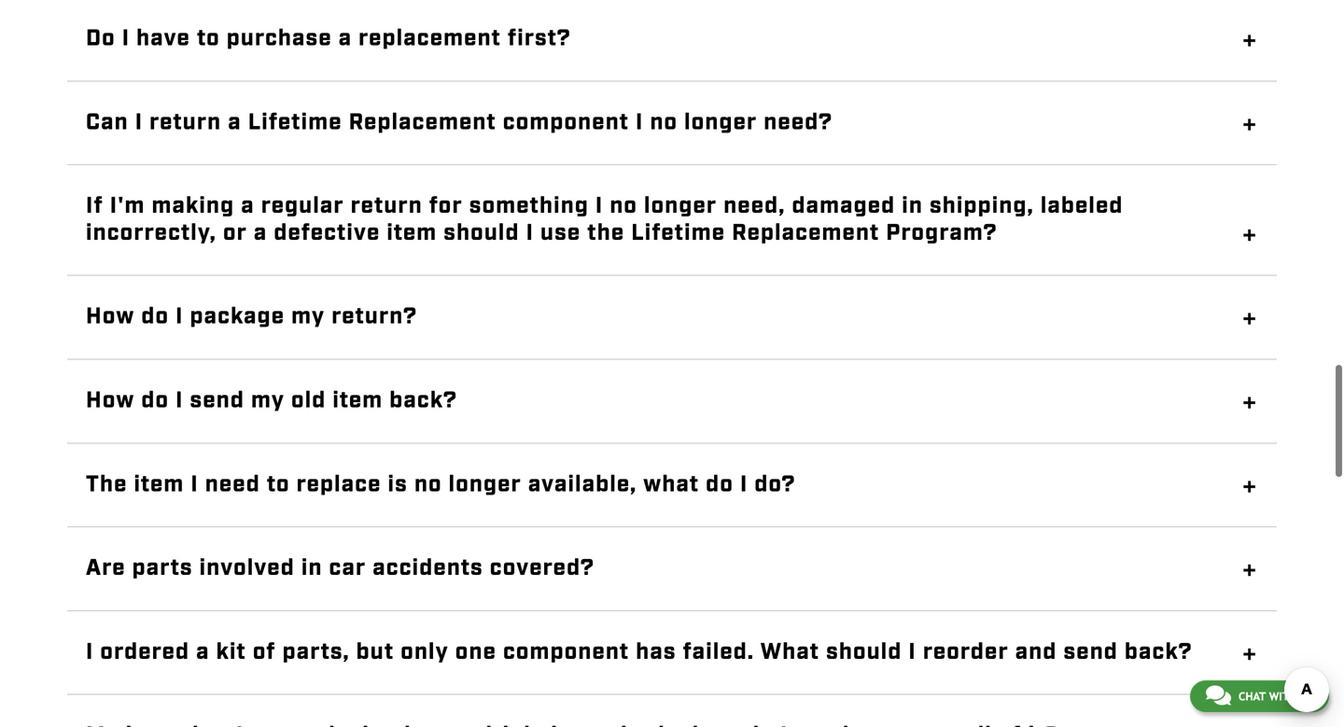 Task type: vqa. For each thing, say whether or not it's contained in the screenshot.
do corresponding to package
yes



Task type: describe. For each thing, give the bounding box(es) containing it.
of
[[253, 638, 276, 667]]

labeled
[[1041, 191, 1124, 221]]

shipping,
[[930, 191, 1034, 221]]

chat with us
[[1239, 690, 1314, 703]]

0 horizontal spatial back?
[[390, 386, 458, 416]]

0 horizontal spatial no
[[414, 470, 442, 500]]

1 component from the top
[[503, 108, 629, 138]]

one
[[455, 638, 497, 667]]

need,
[[724, 191, 786, 221]]

how do i send my old item back?
[[86, 386, 458, 416]]

the
[[86, 470, 127, 500]]

if
[[86, 191, 103, 221]]

damaged
[[792, 191, 896, 221]]

is
[[388, 470, 408, 500]]

1 horizontal spatial to
[[267, 470, 290, 500]]

what
[[761, 638, 820, 667]]

have
[[136, 24, 190, 54]]

return?
[[332, 302, 417, 332]]

do i have to purchase a replacement first?
[[86, 24, 571, 54]]

something
[[469, 191, 589, 221]]

or
[[223, 218, 247, 248]]

0 horizontal spatial replacement
[[349, 108, 497, 138]]

regular
[[261, 191, 344, 221]]

involved
[[199, 554, 295, 584]]

2 vertical spatial do
[[706, 470, 734, 500]]

parts,
[[283, 638, 350, 667]]

comments image
[[1206, 684, 1231, 707]]

package
[[190, 302, 285, 332]]

chat
[[1239, 690, 1266, 703]]

what
[[644, 470, 700, 500]]

how for how do i send my old item back?
[[86, 386, 135, 416]]

if i'm making a regular return for something i no longer need, damaged in shipping, labeled incorrectly, or a defective item should i use the lifetime replacement program?
[[86, 191, 1124, 248]]

the item i need to replace is no longer available, what do i do?
[[86, 470, 796, 500]]

i'm
[[110, 191, 145, 221]]

use
[[541, 218, 581, 248]]

0 horizontal spatial to
[[197, 24, 220, 54]]

car
[[329, 554, 366, 584]]

us
[[1300, 690, 1314, 703]]

my for package
[[291, 302, 325, 332]]

do for send
[[141, 386, 169, 416]]

the
[[588, 218, 625, 248]]

incorrectly,
[[86, 218, 217, 248]]

failed.
[[683, 638, 755, 667]]

available,
[[528, 470, 637, 500]]

but
[[356, 638, 394, 667]]

1 horizontal spatial back?
[[1125, 638, 1193, 667]]

only
[[401, 638, 449, 667]]

0 vertical spatial return
[[149, 108, 222, 138]]

purchase
[[227, 24, 332, 54]]

first?
[[508, 24, 571, 54]]



Task type: locate. For each thing, give the bounding box(es) containing it.
need?
[[764, 108, 833, 138]]

send up 'need' on the bottom left of page
[[190, 386, 245, 416]]

2 vertical spatial longer
[[449, 470, 522, 500]]

old
[[291, 386, 326, 416]]

item right old
[[333, 386, 383, 416]]

1 horizontal spatial in
[[902, 191, 923, 221]]

1 horizontal spatial my
[[291, 302, 325, 332]]

component down first?
[[503, 108, 629, 138]]

1 vertical spatial back?
[[1125, 638, 1193, 667]]

in
[[902, 191, 923, 221], [301, 554, 323, 584]]

2 horizontal spatial item
[[387, 218, 437, 248]]

can
[[86, 108, 129, 138]]

1 vertical spatial longer
[[644, 191, 717, 221]]

my
[[291, 302, 325, 332], [251, 386, 285, 416]]

0 horizontal spatial my
[[251, 386, 285, 416]]

longer left need?
[[685, 108, 758, 138]]

return right can
[[149, 108, 222, 138]]

1 vertical spatial return
[[351, 191, 423, 221]]

0 horizontal spatial in
[[301, 554, 323, 584]]

my for send
[[251, 386, 285, 416]]

for
[[429, 191, 463, 221]]

item
[[387, 218, 437, 248], [333, 386, 383, 416], [134, 470, 184, 500]]

in inside 'if i'm making a regular return for something i no longer need, damaged in shipping, labeled incorrectly, or a defective item should i use the lifetime replacement program?'
[[902, 191, 923, 221]]

return inside 'if i'm making a regular return for something i no longer need, damaged in shipping, labeled incorrectly, or a defective item should i use the lifetime replacement program?'
[[351, 191, 423, 221]]

1 how from the top
[[86, 302, 135, 332]]

reorder
[[923, 638, 1009, 667]]

longer
[[685, 108, 758, 138], [644, 191, 717, 221], [449, 470, 522, 500]]

do for package
[[141, 302, 169, 332]]

0 vertical spatial do
[[141, 302, 169, 332]]

0 vertical spatial item
[[387, 218, 437, 248]]

longer left need,
[[644, 191, 717, 221]]

with
[[1269, 690, 1297, 703]]

2 vertical spatial no
[[414, 470, 442, 500]]

1 horizontal spatial should
[[826, 638, 902, 667]]

my left return?
[[291, 302, 325, 332]]

do
[[86, 24, 116, 54]]

0 vertical spatial in
[[902, 191, 923, 221]]

1 horizontal spatial replacement
[[732, 218, 880, 248]]

back?
[[390, 386, 458, 416], [1125, 638, 1193, 667]]

to right 'need' on the bottom left of page
[[267, 470, 290, 500]]

lifetime
[[248, 108, 342, 138], [631, 218, 726, 248]]

and
[[1016, 638, 1057, 667]]

ordered
[[100, 638, 190, 667]]

kit
[[216, 638, 246, 667]]

a
[[339, 24, 352, 54], [228, 108, 242, 138], [241, 191, 255, 221], [254, 218, 267, 248], [196, 638, 210, 667]]

0 vertical spatial replacement
[[349, 108, 497, 138]]

1 horizontal spatial send
[[1064, 638, 1118, 667]]

how do i package my return?
[[86, 302, 417, 332]]

0 horizontal spatial item
[[134, 470, 184, 500]]

replacement
[[349, 108, 497, 138], [732, 218, 880, 248]]

do
[[141, 302, 169, 332], [141, 386, 169, 416], [706, 470, 734, 500]]

send right and
[[1064, 638, 1118, 667]]

replace
[[297, 470, 381, 500]]

0 vertical spatial to
[[197, 24, 220, 54]]

1 vertical spatial how
[[86, 386, 135, 416]]

lifetime right the
[[631, 218, 726, 248]]

1 vertical spatial send
[[1064, 638, 1118, 667]]

program?
[[886, 218, 998, 248]]

how down incorrectly,
[[86, 302, 135, 332]]

1 vertical spatial do
[[141, 386, 169, 416]]

replacement
[[359, 24, 501, 54]]

return left the for
[[351, 191, 423, 221]]

no
[[650, 108, 678, 138], [610, 191, 638, 221], [414, 470, 442, 500]]

1 horizontal spatial lifetime
[[631, 218, 726, 248]]

longer right is
[[449, 470, 522, 500]]

making
[[152, 191, 235, 221]]

defective
[[274, 218, 380, 248]]

item right defective
[[387, 218, 437, 248]]

0 vertical spatial no
[[650, 108, 678, 138]]

2 how from the top
[[86, 386, 135, 416]]

0 vertical spatial back?
[[390, 386, 458, 416]]

send
[[190, 386, 245, 416], [1064, 638, 1118, 667]]

component down covered?
[[503, 638, 630, 667]]

2 vertical spatial item
[[134, 470, 184, 500]]

0 vertical spatial component
[[503, 108, 629, 138]]

0 vertical spatial should
[[444, 218, 520, 248]]

1 horizontal spatial no
[[610, 191, 638, 221]]

return
[[149, 108, 222, 138], [351, 191, 423, 221]]

lifetime inside 'if i'm making a regular return for something i no longer need, damaged in shipping, labeled incorrectly, or a defective item should i use the lifetime replacement program?'
[[631, 218, 726, 248]]

in right damaged
[[902, 191, 923, 221]]

how for how do i package my return?
[[86, 302, 135, 332]]

should inside 'if i'm making a regular return for something i no longer need, damaged in shipping, labeled incorrectly, or a defective item should i use the lifetime replacement program?'
[[444, 218, 520, 248]]

are
[[86, 554, 126, 584]]

item right the
[[134, 470, 184, 500]]

do?
[[755, 470, 796, 500]]

0 horizontal spatial send
[[190, 386, 245, 416]]

how up the
[[86, 386, 135, 416]]

are parts involved in car accidents covered?
[[86, 554, 595, 584]]

1 horizontal spatial return
[[351, 191, 423, 221]]

1 vertical spatial should
[[826, 638, 902, 667]]

item inside 'if i'm making a regular return for something i no longer need, damaged in shipping, labeled incorrectly, or a defective item should i use the lifetime replacement program?'
[[387, 218, 437, 248]]

0 horizontal spatial lifetime
[[248, 108, 342, 138]]

1 vertical spatial replacement
[[732, 218, 880, 248]]

0 vertical spatial send
[[190, 386, 245, 416]]

has
[[636, 638, 677, 667]]

2 horizontal spatial no
[[650, 108, 678, 138]]

parts
[[132, 554, 193, 584]]

how
[[86, 302, 135, 332], [86, 386, 135, 416]]

covered?
[[490, 554, 595, 584]]

to right have
[[197, 24, 220, 54]]

1 vertical spatial lifetime
[[631, 218, 726, 248]]

0 vertical spatial lifetime
[[248, 108, 342, 138]]

1 vertical spatial my
[[251, 386, 285, 416]]

1 vertical spatial to
[[267, 470, 290, 500]]

i
[[122, 24, 130, 54], [135, 108, 143, 138], [636, 108, 644, 138], [596, 191, 603, 221], [526, 218, 534, 248], [176, 302, 184, 332], [176, 386, 184, 416], [191, 470, 199, 500], [740, 470, 748, 500], [86, 638, 94, 667], [909, 638, 917, 667]]

0 horizontal spatial should
[[444, 218, 520, 248]]

in left car
[[301, 554, 323, 584]]

2 component from the top
[[503, 638, 630, 667]]

0 vertical spatial how
[[86, 302, 135, 332]]

replacement inside 'if i'm making a regular return for something i no longer need, damaged in shipping, labeled incorrectly, or a defective item should i use the lifetime replacement program?'
[[732, 218, 880, 248]]

component
[[503, 108, 629, 138], [503, 638, 630, 667]]

0 vertical spatial longer
[[685, 108, 758, 138]]

1 vertical spatial item
[[333, 386, 383, 416]]

no inside 'if i'm making a regular return for something i no longer need, damaged in shipping, labeled incorrectly, or a defective item should i use the lifetime replacement program?'
[[610, 191, 638, 221]]

1 vertical spatial in
[[301, 554, 323, 584]]

1 horizontal spatial item
[[333, 386, 383, 416]]

to
[[197, 24, 220, 54], [267, 470, 290, 500]]

lifetime up regular in the top of the page
[[248, 108, 342, 138]]

i ordered a kit of parts, but only one component has failed.  what should i reorder and send back?
[[86, 638, 1193, 667]]

1 vertical spatial no
[[610, 191, 638, 221]]

1 vertical spatial component
[[503, 638, 630, 667]]

should right what
[[826, 638, 902, 667]]

my left old
[[251, 386, 285, 416]]

can i return a lifetime replacement component i no longer need?
[[86, 108, 833, 138]]

need
[[205, 470, 260, 500]]

longer inside 'if i'm making a regular return for something i no longer need, damaged in shipping, labeled incorrectly, or a defective item should i use the lifetime replacement program?'
[[644, 191, 717, 221]]

accidents
[[373, 554, 483, 584]]

should left use
[[444, 218, 520, 248]]

0 vertical spatial my
[[291, 302, 325, 332]]

should
[[444, 218, 520, 248], [826, 638, 902, 667]]

chat with us link
[[1190, 681, 1330, 712]]

0 horizontal spatial return
[[149, 108, 222, 138]]



